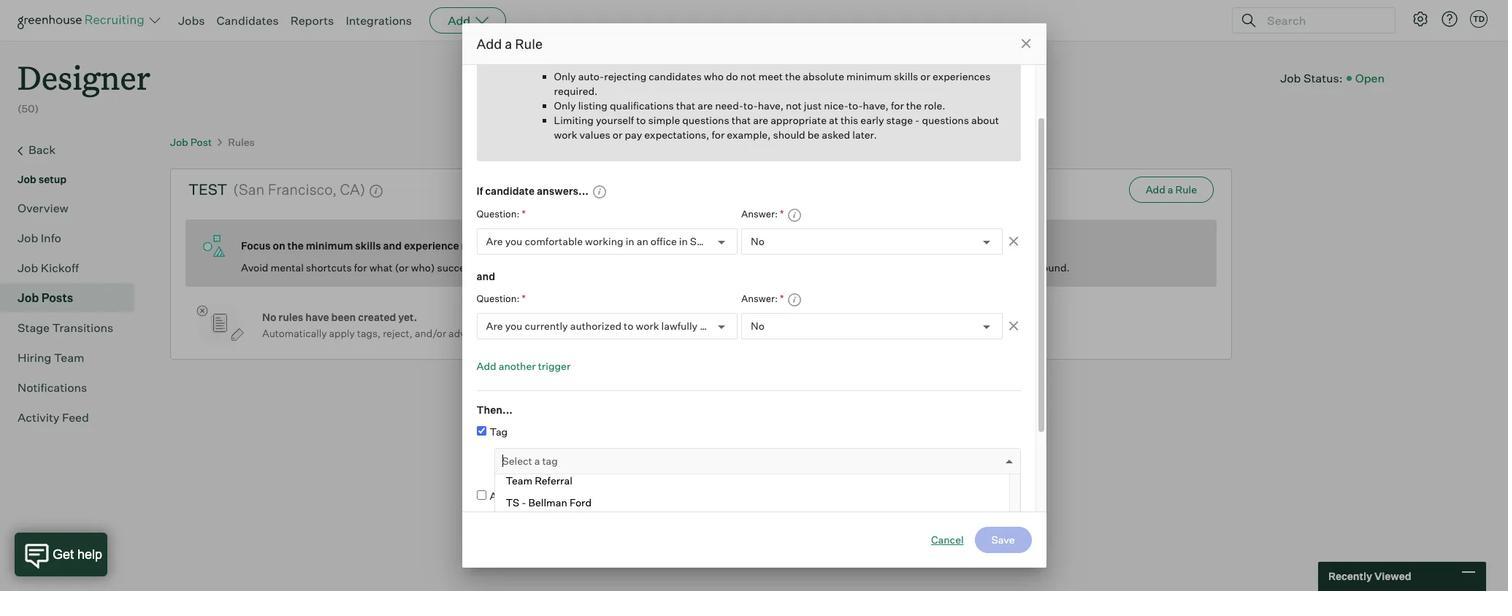 Task type: vqa. For each thing, say whether or not it's contained in the screenshot.
19 on the left bottom of page
no



Task type: locate. For each thing, give the bounding box(es) containing it.
to- up early on the right of page
[[849, 99, 863, 112]]

open
[[1356, 71, 1385, 85]]

answer: * up 5
[[741, 208, 784, 220]]

1 vertical spatial to
[[500, 240, 510, 252]]

add a rule
[[477, 36, 543, 52], [1146, 183, 1197, 196]]

0 horizontal spatial to-
[[744, 99, 758, 112]]

auto-
[[490, 490, 517, 503]]

1 horizontal spatial or
[[921, 70, 931, 83]]

* up no rules have been created yet. automatically apply tags, reject, and/or advance candidates based on how they answer application questions.
[[522, 293, 526, 305]]

are for are you comfortable working in an office in san francisco 5 days a week?
[[486, 236, 503, 248]]

to left answer at the left bottom of the page
[[624, 320, 634, 333]]

question: down looks
[[477, 293, 520, 305]]

list box
[[495, 470, 1020, 592]]

avoid
[[241, 262, 268, 274]]

at
[[829, 114, 839, 126]]

select
[[502, 455, 532, 468]]

0 vertical spatial are
[[698, 99, 713, 112]]

add inside popup button
[[448, 13, 471, 28]]

on
[[273, 240, 285, 252], [575, 328, 587, 340]]

kickoff
[[41, 261, 79, 275]]

yet.
[[398, 312, 417, 324]]

1 when multiple answer values are selected, an applicant only needs to match one of them to trigger this condition. image from the top
[[788, 208, 802, 223]]

0 vertical spatial on
[[273, 240, 285, 252]]

you for comfortable
[[505, 236, 523, 248]]

2 are from the top
[[486, 320, 503, 333]]

to down qualifications
[[636, 114, 646, 126]]

for left example,
[[712, 129, 725, 141]]

when multiple answer values are selected, an applicant only needs to match one of them to trigger this condition. image
[[788, 208, 802, 223], [788, 293, 802, 308]]

0 vertical spatial to
[[636, 114, 646, 126]]

- inside option
[[522, 497, 526, 509]]

1 question: * from the top
[[477, 208, 526, 220]]

1 horizontal spatial rule
[[1176, 183, 1197, 196]]

add inside button
[[477, 360, 496, 373]]

for
[[891, 99, 904, 112], [712, 129, 725, 141], [354, 262, 367, 274]]

in right lawfully
[[700, 320, 709, 333]]

when multiple answer values are selected, an applicant only needs to match one of them to trigger this condition. element down characteristics,
[[784, 290, 802, 308]]

0 vertical spatial about
[[972, 114, 999, 126]]

2 when multiple answer values are selected, an applicant only needs to match one of them to trigger this condition. image from the top
[[788, 293, 802, 308]]

when multiple answer values are selected, an applicant only needs to match one of them to trigger this condition. image up days
[[788, 208, 802, 223]]

0 vertical spatial answer: *
[[741, 208, 784, 220]]

1 vertical spatial skills
[[355, 240, 381, 252]]

0 horizontal spatial rule
[[515, 36, 543, 52]]

limiting
[[554, 114, 594, 126]]

to- up example,
[[744, 99, 758, 112]]

list box inside add a rule dialog
[[495, 470, 1020, 592]]

None field
[[502, 449, 506, 476]]

you left currently
[[505, 320, 523, 333]]

minimum inside only auto-rejecting candidates who do not meet the absolute minimum skills or experiences required. only listing qualifications that are need-to-have, not just nice-to-have, for the role. limiting yourself to simple questions that are appropriate at this early stage - questions about work values or pay expectations, for example, should be asked later.
[[847, 70, 892, 83]]

add a rule button
[[1129, 177, 1214, 203]]

1 vertical spatial about
[[695, 262, 723, 274]]

on right focus
[[273, 240, 285, 252]]

and up (or
[[383, 240, 402, 252]]

back
[[28, 142, 56, 157]]

1 vertical spatial candidates
[[490, 328, 542, 340]]

0 vertical spatial work
[[554, 129, 578, 141]]

question: * for are you currently authorized to work lawfully in the us?
[[477, 293, 526, 305]]

not up appropriate
[[786, 99, 802, 112]]

answer: for us?
[[741, 293, 778, 305]]

auto-advance
[[490, 490, 559, 503]]

0 vertical spatial skills
[[894, 70, 918, 83]]

add inside "button"
[[1146, 183, 1166, 196]]

or left personal
[[953, 262, 963, 274]]

jobs link
[[178, 13, 205, 28]]

only up required.
[[554, 70, 576, 83]]

skills
[[894, 70, 918, 83], [355, 240, 381, 252]]

1 horizontal spatial about
[[972, 114, 999, 126]]

for left the what
[[354, 262, 367, 274]]

1 vertical spatial rule
[[1176, 183, 1197, 196]]

designer
[[18, 56, 151, 99]]

reject,
[[383, 328, 413, 340]]

from
[[587, 262, 609, 274]]

0 vertical spatial when multiple answer values are selected, an applicant only needs to match one of them to trigger this condition. element
[[784, 206, 802, 223]]

when multiple answer values are selected, an applicant only needs to match one of them to trigger this condition. element
[[784, 206, 802, 223], [784, 290, 802, 308]]

1 vertical spatial -
[[522, 497, 526, 509]]

2 vertical spatial for
[[354, 262, 367, 274]]

you
[[505, 236, 523, 248], [505, 320, 523, 333]]

mental
[[271, 262, 304, 274]]

job left info
[[18, 231, 38, 245]]

2 horizontal spatial or
[[953, 262, 963, 274]]

are up example,
[[753, 114, 769, 126]]

work right they
[[636, 320, 659, 333]]

meet right 'do'
[[759, 70, 783, 83]]

not right 'do'
[[741, 70, 756, 83]]

this inside only auto-rejecting candidates who do not meet the absolute minimum skills or experiences required. only listing qualifications that are need-to-have, not just nice-to-have, for the role. limiting yourself to simple questions that are appropriate at this early stage - questions about work values or pay expectations, for example, should be asked later.
[[841, 114, 859, 126]]

0 vertical spatial this
[[841, 114, 859, 126]]

focus
[[241, 240, 271, 252]]

1 horizontal spatial to-
[[849, 99, 863, 112]]

1 are from the top
[[486, 236, 503, 248]]

2 only from the top
[[554, 99, 576, 112]]

- right ts
[[522, 497, 526, 509]]

1 horizontal spatial to
[[624, 320, 634, 333]]

stage
[[887, 114, 913, 126]]

candidates up another
[[490, 328, 542, 340]]

1 vertical spatial are
[[486, 320, 503, 333]]

the up stage
[[906, 99, 922, 112]]

questions down role.
[[922, 114, 969, 126]]

in left an
[[626, 236, 635, 248]]

asked
[[822, 129, 850, 141]]

when multiple answer values are selected, an applicant only needs to match one of them to trigger this condition. element for francisco
[[784, 206, 802, 223]]

0 horizontal spatial team
[[54, 350, 84, 365]]

1 horizontal spatial on
[[575, 328, 587, 340]]

1 vertical spatial work
[[636, 320, 659, 333]]

stage transitions
[[18, 320, 114, 335]]

0 horizontal spatial to
[[500, 240, 510, 252]]

rule inside add a rule dialog
[[515, 36, 543, 52]]

1 vertical spatial question: *
[[477, 293, 526, 305]]

0 vertical spatial rule
[[515, 36, 543, 52]]

add
[[448, 13, 471, 28], [477, 36, 502, 52], [1146, 183, 1166, 196], [477, 360, 496, 373]]

0 vertical spatial meet
[[759, 70, 783, 83]]

1 you from the top
[[505, 236, 523, 248]]

1 vertical spatial meet
[[513, 240, 538, 252]]

meet up by
[[513, 240, 538, 252]]

1 horizontal spatial have,
[[863, 99, 889, 112]]

when multiple answer values are selected, an applicant only needs to match one of them to trigger this condition. element up days
[[784, 206, 802, 223]]

1 horizontal spatial candidates
[[649, 70, 702, 83]]

ts - bellman ford option
[[495, 492, 1009, 514]]

about down experiences
[[972, 114, 999, 126]]

rule
[[515, 36, 543, 52], [1176, 183, 1197, 196]]

the left us?
[[711, 320, 727, 333]]

question: down candidate
[[477, 209, 520, 220]]

1 vertical spatial this
[[599, 240, 618, 252]]

2 horizontal spatial in
[[700, 320, 709, 333]]

add another trigger button
[[477, 355, 571, 379]]

(50)
[[18, 102, 39, 115]]

1 horizontal spatial and
[[477, 271, 495, 283]]

1 vertical spatial team
[[506, 475, 533, 487]]

meet
[[759, 70, 783, 83], [513, 240, 538, 252]]

2 horizontal spatial to
[[636, 114, 646, 126]]

on left how
[[575, 328, 587, 340]]

are up another
[[486, 320, 503, 333]]

candidates
[[649, 70, 702, 83], [490, 328, 542, 340]]

values
[[580, 129, 611, 141]]

-
[[915, 114, 920, 126], [522, 497, 526, 509]]

answer: for francisco
[[741, 209, 778, 220]]

2 answer: * from the top
[[741, 293, 784, 305]]

are
[[486, 236, 503, 248], [486, 320, 503, 333]]

0 vertical spatial question:
[[477, 209, 520, 220]]

questions
[[682, 114, 730, 126], [922, 114, 969, 126], [645, 262, 693, 274]]

only questions with yes/no, single-select or multi-select answers types will appear. element
[[589, 184, 607, 200]]

1 horizontal spatial team
[[506, 475, 533, 487]]

minimum up early on the right of page
[[847, 70, 892, 83]]

0 horizontal spatial this
[[599, 240, 618, 252]]

job for job post
[[170, 136, 188, 148]]

no right us?
[[751, 320, 765, 333]]

job left setup
[[18, 173, 36, 185]]

list box containing team referral
[[495, 470, 1020, 592]]

question: for are you comfortable working in an office in san francisco 5 days a week?
[[477, 209, 520, 220]]

this right 'of'
[[599, 240, 618, 252]]

1 vertical spatial question:
[[477, 293, 520, 305]]

no left 'rules'
[[262, 312, 276, 324]]

1 vertical spatial you
[[505, 320, 523, 333]]

you for currently
[[505, 320, 523, 333]]

in left the san
[[679, 236, 688, 248]]

answer: * down personality at top
[[741, 293, 784, 305]]

1 vertical spatial add a rule
[[1146, 183, 1197, 196]]

1 horizontal spatial skills
[[894, 70, 918, 83]]

1 when multiple answer values are selected, an applicant only needs to match one of them to trigger this condition. element from the top
[[784, 206, 802, 223]]

1 horizontal spatial not
[[786, 99, 802, 112]]

simple
[[648, 114, 680, 126]]

on inside no rules have been created yet. automatically apply tags, reject, and/or advance candidates based on how they answer application questions.
[[575, 328, 587, 340]]

0 vertical spatial candidates
[[649, 70, 702, 83]]

none field inside add a rule dialog
[[502, 449, 506, 476]]

1 question: from the top
[[477, 209, 520, 220]]

auto-
[[578, 70, 604, 83]]

when multiple answer values are selected, an applicant only needs to match one of them to trigger this condition. image down characteristics,
[[788, 293, 802, 308]]

1 horizontal spatial -
[[915, 114, 920, 126]]

- right stage
[[915, 114, 920, 126]]

1 vertical spatial answer:
[[741, 293, 778, 305]]

only up limiting at left top
[[554, 99, 576, 112]]

0 vertical spatial only
[[554, 70, 576, 83]]

or up role.
[[921, 70, 931, 83]]

back link
[[18, 141, 129, 160]]

questions down need-
[[682, 114, 730, 126]]

job for job info
[[18, 231, 38, 245]]

1 vertical spatial for
[[712, 129, 725, 141]]

the up mental
[[287, 240, 304, 252]]

0 horizontal spatial work
[[554, 129, 578, 141]]

job left status:
[[1281, 71, 1301, 85]]

job left kickoff
[[18, 261, 38, 275]]

rule inside add a rule "button"
[[1176, 183, 1197, 196]]

pay
[[625, 129, 642, 141]]

days
[[768, 236, 791, 248]]

by
[[525, 262, 536, 274]]

2 question: * from the top
[[477, 293, 526, 305]]

1 vertical spatial and
[[477, 271, 495, 283]]

job left posts at the left of the page
[[18, 290, 39, 305]]

1 horizontal spatial this
[[841, 114, 859, 126]]

ca)
[[340, 181, 365, 199]]

and left like
[[477, 271, 495, 283]]

need-
[[715, 99, 744, 112]]

0 vertical spatial minimum
[[847, 70, 892, 83]]

automatically apply tags, reject, and/or advance candidates based on how they answer application questions. element
[[365, 177, 384, 202]]

1 have, from the left
[[758, 99, 784, 112]]

the left 'absolute'
[[785, 70, 801, 83]]

0 vertical spatial when multiple answer values are selected, an applicant only needs to match one of them to trigger this condition. image
[[788, 208, 802, 223]]

that up example,
[[732, 114, 751, 126]]

select a tag
[[502, 455, 558, 468]]

0 vertical spatial question: *
[[477, 208, 526, 220]]

about
[[972, 114, 999, 126], [695, 262, 723, 274]]

1 horizontal spatial minimum
[[847, 70, 892, 83]]

skills up the what
[[355, 240, 381, 252]]

answer: * for us?
[[741, 293, 784, 305]]

team
[[54, 350, 84, 365], [506, 475, 533, 487]]

0 horizontal spatial about
[[695, 262, 723, 274]]

us?
[[729, 320, 749, 333]]

0 vertical spatial answer:
[[741, 209, 778, 220]]

only
[[554, 70, 576, 83], [554, 99, 576, 112]]

0 vertical spatial add a rule
[[477, 36, 543, 52]]

only questions with yes/no, single-select or multi-select answers types will appear. image
[[592, 185, 607, 200]]

greenhouse recruiting image
[[18, 12, 149, 29]]

job for job posts
[[18, 290, 39, 305]]

0 horizontal spatial add a rule
[[477, 36, 543, 52]]

0 horizontal spatial candidates
[[490, 328, 542, 340]]

minimum up shortcuts
[[306, 240, 353, 252]]

job for job setup
[[18, 173, 36, 185]]

0 horizontal spatial have,
[[758, 99, 784, 112]]

1 only from the top
[[554, 70, 576, 83]]

work
[[554, 129, 578, 141], [636, 320, 659, 333]]

0 horizontal spatial are
[[698, 99, 713, 112]]

the left the goals
[[540, 240, 556, 252]]

are up looks
[[486, 236, 503, 248]]

or down yourself
[[613, 129, 623, 141]]

focus on the minimum skills and experience needed to meet the goals of this job
[[241, 240, 636, 252]]

1 horizontal spatial meet
[[759, 70, 783, 83]]

1 answer: from the top
[[741, 209, 778, 220]]

* up days
[[780, 208, 784, 220]]

required.
[[554, 85, 598, 97]]

authorized
[[570, 320, 622, 333]]

team down stage transitions
[[54, 350, 84, 365]]

1 vertical spatial that
[[732, 114, 751, 126]]

experience
[[404, 240, 459, 252]]

are left need-
[[698, 99, 713, 112]]

team referral
[[506, 475, 573, 487]]

0 vertical spatial you
[[505, 236, 523, 248]]

early
[[861, 114, 884, 126]]

questions down office
[[645, 262, 693, 274]]

1 vertical spatial on
[[575, 328, 587, 340]]

no for are you comfortable working in an office in san francisco 5 days a week?
[[751, 236, 765, 248]]

0 vertical spatial are
[[486, 236, 503, 248]]

you up like
[[505, 236, 523, 248]]

have
[[305, 312, 329, 324]]

0 horizontal spatial skills
[[355, 240, 381, 252]]

0 vertical spatial or
[[921, 70, 931, 83]]

0 vertical spatial not
[[741, 70, 756, 83]]

apply
[[329, 328, 355, 340]]

candidates inside only auto-rejecting candidates who do not meet the absolute minimum skills or experiences required. only listing qualifications that are need-to-have, not just nice-to-have, for the role. limiting yourself to simple questions that are appropriate at this early stage - questions about work values or pay expectations, for example, should be asked later.
[[649, 70, 702, 83]]

overview
[[18, 201, 69, 215]]

* down characteristics,
[[780, 293, 784, 305]]

team inside option
[[506, 475, 533, 487]]

avoid mental shortcuts for what (or who) success looks like by refraining from asking questions about personality characteristics, individual interests, or personal background.
[[241, 262, 1070, 274]]

2 vertical spatial to
[[624, 320, 634, 333]]

candidates left who
[[649, 70, 702, 83]]

1 vertical spatial answer: *
[[741, 293, 784, 305]]

1 vertical spatial or
[[613, 129, 623, 141]]

question: * down candidate
[[477, 208, 526, 220]]

no left days
[[751, 236, 765, 248]]

1 horizontal spatial add a rule
[[1146, 183, 1197, 196]]

0 horizontal spatial in
[[626, 236, 635, 248]]

1 horizontal spatial that
[[732, 114, 751, 126]]

td
[[1473, 14, 1485, 24]]

ts - bellman ford
[[506, 497, 592, 509]]

2 you from the top
[[505, 320, 523, 333]]

0 horizontal spatial that
[[676, 99, 696, 112]]

0 horizontal spatial and
[[383, 240, 402, 252]]

answer: up 5
[[741, 209, 778, 220]]

*
[[522, 208, 526, 220], [780, 208, 784, 220], [522, 293, 526, 305], [780, 293, 784, 305]]

a inside "button"
[[1168, 183, 1174, 196]]

activity
[[18, 410, 60, 425]]

have, up appropriate
[[758, 99, 784, 112]]

work down limiting at left top
[[554, 129, 578, 141]]

question: *
[[477, 208, 526, 220], [477, 293, 526, 305]]

skills up stage
[[894, 70, 918, 83]]

advance
[[449, 328, 488, 340]]

1 vertical spatial only
[[554, 99, 576, 112]]

jobs
[[178, 13, 205, 28]]

candidate
[[485, 185, 535, 197]]

0 horizontal spatial -
[[522, 497, 526, 509]]

about down the san
[[695, 262, 723, 274]]

1 vertical spatial when multiple answer values are selected, an applicant only needs to match one of them to trigger this condition. element
[[784, 290, 802, 308]]

hiring
[[18, 350, 51, 365]]

Search text field
[[1264, 10, 1382, 31]]

1 vertical spatial are
[[753, 114, 769, 126]]

have, up early on the right of page
[[863, 99, 889, 112]]

add a rule inside dialog
[[477, 36, 543, 52]]

2 when multiple answer values are selected, an applicant only needs to match one of them to trigger this condition. element from the top
[[784, 290, 802, 308]]

job left post
[[170, 136, 188, 148]]

job setup
[[18, 173, 67, 185]]

yourself
[[596, 114, 634, 126]]

to up like
[[500, 240, 510, 252]]

that up 'simple'
[[676, 99, 696, 112]]

question: * up no rules have been created yet. automatically apply tags, reject, and/or advance candidates based on how they answer application questions.
[[477, 293, 526, 305]]

stage
[[18, 320, 50, 335]]

2 answer: from the top
[[741, 293, 778, 305]]

1 vertical spatial minimum
[[306, 240, 353, 252]]

0 vertical spatial -
[[915, 114, 920, 126]]

add a rule inside "button"
[[1146, 183, 1197, 196]]

1 answer: * from the top
[[741, 208, 784, 220]]

question:
[[477, 209, 520, 220], [477, 293, 520, 305]]

team up auto-advance on the bottom of page
[[506, 475, 533, 487]]

2 vertical spatial or
[[953, 262, 963, 274]]

this right at
[[841, 114, 859, 126]]

answer: down personality at top
[[741, 293, 778, 305]]

viewed
[[1375, 571, 1412, 583]]

2 question: from the top
[[477, 293, 520, 305]]

for up stage
[[891, 99, 904, 112]]



Task type: describe. For each thing, give the bounding box(es) containing it.
job kickoff link
[[18, 259, 129, 277]]

when multiple answer values are selected, an applicant only needs to match one of them to trigger this condition. image for are you currently authorized to work lawfully in the us?
[[788, 293, 802, 308]]

configure image
[[1412, 10, 1430, 28]]

personality
[[725, 262, 778, 274]]

are for are you currently authorized to work lawfully in the us?
[[486, 320, 503, 333]]

0 vertical spatial that
[[676, 99, 696, 112]]

shortcuts
[[306, 262, 352, 274]]

who
[[704, 70, 724, 83]]

qualifications
[[610, 99, 674, 112]]

only auto-rejecting candidates who do not meet the absolute minimum skills or experiences required. only listing qualifications that are need-to-have, not just nice-to-have, for the role. limiting yourself to simple questions that are appropriate at this early stage - questions about work values or pay expectations, for example, should be asked later.
[[554, 70, 999, 141]]

candidates link
[[217, 13, 279, 28]]

notifications
[[18, 380, 87, 395]]

Auto-Advance checkbox
[[477, 491, 486, 500]]

later.
[[853, 129, 877, 141]]

experiences
[[933, 70, 991, 83]]

no rules have been created yet. automatically apply tags, reject, and/or advance candidates based on how they answer application questions.
[[262, 312, 773, 340]]

0 horizontal spatial on
[[273, 240, 285, 252]]

* down if candidate answers...
[[522, 208, 526, 220]]

what
[[369, 262, 393, 274]]

job info
[[18, 231, 61, 245]]

referral
[[535, 475, 573, 487]]

add a rule dialog
[[462, 7, 1046, 592]]

work inside only auto-rejecting candidates who do not meet the absolute minimum skills or experiences required. only listing qualifications that are need-to-have, not just nice-to-have, for the role. limiting yourself to simple questions that are appropriate at this early stage - questions about work values or pay expectations, for example, should be asked later.
[[554, 129, 578, 141]]

...
[[503, 404, 513, 417]]

add button
[[430, 7, 506, 34]]

- inside only auto-rejecting candidates who do not meet the absolute minimum skills or experiences required. only listing qualifications that are need-to-have, not just nice-to-have, for the role. limiting yourself to simple questions that are appropriate at this early stage - questions about work values or pay expectations, for example, should be asked later.
[[915, 114, 920, 126]]

advance
[[517, 490, 559, 503]]

to inside only auto-rejecting candidates who do not meet the absolute minimum skills or experiences required. only listing qualifications that are need-to-have, not just nice-to-have, for the role. limiting yourself to simple questions that are appropriate at this early stage - questions about work values or pay expectations, for example, should be asked later.
[[636, 114, 646, 126]]

listing
[[578, 99, 608, 112]]

in for lawfully
[[700, 320, 709, 333]]

1 horizontal spatial work
[[636, 320, 659, 333]]

needed
[[461, 240, 498, 252]]

integrations
[[346, 13, 412, 28]]

feed
[[62, 410, 89, 425]]

been
[[331, 312, 356, 324]]

0 horizontal spatial or
[[613, 129, 623, 141]]

just
[[804, 99, 822, 112]]

0 horizontal spatial for
[[354, 262, 367, 274]]

0 vertical spatial and
[[383, 240, 402, 252]]

answer: * for francisco
[[741, 208, 784, 220]]

should
[[773, 129, 806, 141]]

if candidate answers...
[[477, 185, 589, 197]]

1 horizontal spatial are
[[753, 114, 769, 126]]

test
[[188, 181, 227, 199]]

designer link
[[18, 41, 151, 102]]

rules
[[228, 136, 255, 148]]

francisco
[[711, 236, 757, 248]]

comfortable
[[525, 236, 583, 248]]

then ...
[[477, 404, 513, 417]]

when multiple answer values are selected, an applicant only needs to match one of them to trigger this condition. image for are you comfortable working in an office in san francisco 5 days a week?
[[788, 208, 802, 223]]

overview link
[[18, 199, 129, 217]]

hiring team link
[[18, 349, 129, 366]]

personal
[[965, 262, 1007, 274]]

tags,
[[357, 328, 381, 340]]

2 to- from the left
[[849, 99, 863, 112]]

reports link
[[290, 13, 334, 28]]

example,
[[727, 129, 771, 141]]

cancel
[[931, 534, 964, 546]]

automatically apply tags, reject, and/or advance candidates based on how they answer application questions. image
[[369, 184, 384, 199]]

no for are you currently authorized to work lawfully in the us?
[[751, 320, 765, 333]]

refraining
[[539, 262, 585, 274]]

0 horizontal spatial not
[[741, 70, 756, 83]]

about inside only auto-rejecting candidates who do not meet the absolute minimum skills or experiences required. only listing qualifications that are need-to-have, not just nice-to-have, for the role. limiting yourself to simple questions that are appropriate at this early stage - questions about work values or pay expectations, for example, should be asked later.
[[972, 114, 999, 126]]

1 horizontal spatial for
[[712, 129, 725, 141]]

job for job kickoff
[[18, 261, 38, 275]]

office
[[651, 236, 677, 248]]

rejecting
[[604, 70, 647, 83]]

meet inside only auto-rejecting candidates who do not meet the absolute minimum skills or experiences required. only listing qualifications that are need-to-have, not just nice-to-have, for the role. limiting yourself to simple questions that are appropriate at this early stage - questions about work values or pay expectations, for example, should be asked later.
[[759, 70, 783, 83]]

0 vertical spatial team
[[54, 350, 84, 365]]

of
[[587, 240, 597, 252]]

questions.
[[724, 328, 773, 340]]

0 horizontal spatial minimum
[[306, 240, 353, 252]]

in for office
[[679, 236, 688, 248]]

hiring team
[[18, 350, 84, 365]]

nice-
[[824, 99, 849, 112]]

1 to- from the left
[[744, 99, 758, 112]]

Tag checkbox
[[477, 427, 486, 436]]

ford
[[570, 497, 592, 509]]

designer (50)
[[18, 56, 151, 115]]

an
[[637, 236, 649, 248]]

san
[[690, 236, 709, 248]]

candidates
[[217, 13, 279, 28]]

role.
[[924, 99, 946, 112]]

job posts
[[18, 290, 73, 305]]

who)
[[411, 262, 435, 274]]

expectations,
[[645, 129, 710, 141]]

job
[[620, 240, 636, 252]]

reports
[[290, 13, 334, 28]]

based
[[544, 328, 573, 340]]

td button
[[1470, 10, 1488, 28]]

when multiple answer values are selected, an applicant only needs to match one of them to trigger this condition. element for us?
[[784, 290, 802, 308]]

5
[[760, 236, 766, 248]]

candidates inside no rules have been created yet. automatically apply tags, reject, and/or advance candidates based on how they answer application questions.
[[490, 328, 542, 340]]

tag
[[490, 426, 508, 439]]

question: for are you currently authorized to work lawfully in the us?
[[477, 293, 520, 305]]

team referral option
[[495, 470, 1009, 492]]

then
[[477, 404, 503, 417]]

status:
[[1304, 71, 1343, 85]]

they
[[611, 328, 632, 340]]

2 have, from the left
[[863, 99, 889, 112]]

automatically
[[262, 328, 327, 340]]

no inside no rules have been created yet. automatically apply tags, reject, and/or advance candidates based on how they answer application questions.
[[262, 312, 276, 324]]

skills inside only auto-rejecting candidates who do not meet the absolute minimum skills or experiences required. only listing qualifications that are need-to-have, not just nice-to-have, for the role. limiting yourself to simple questions that are appropriate at this early stage - questions about work values or pay expectations, for example, should be asked later.
[[894, 70, 918, 83]]

absolute
[[803, 70, 844, 83]]

0 vertical spatial for
[[891, 99, 904, 112]]

goals
[[558, 240, 585, 252]]

job status:
[[1281, 71, 1343, 85]]

question: * for are you comfortable working in an office in san francisco 5 days a week?
[[477, 208, 526, 220]]

are you comfortable working in an office in san francisco 5 days a week?
[[486, 236, 832, 248]]

td button
[[1468, 7, 1491, 31]]

tag
[[542, 455, 558, 468]]

recently viewed
[[1329, 571, 1412, 583]]

rules
[[279, 312, 303, 324]]

1 vertical spatial not
[[786, 99, 802, 112]]

job kickoff
[[18, 261, 79, 275]]

setup
[[38, 173, 67, 185]]

recently
[[1329, 571, 1373, 583]]

job for job status:
[[1281, 71, 1301, 85]]

and inside add a rule dialog
[[477, 271, 495, 283]]

job post link
[[170, 136, 212, 148]]

how
[[589, 328, 609, 340]]

another
[[499, 360, 536, 373]]

currently
[[525, 320, 568, 333]]



